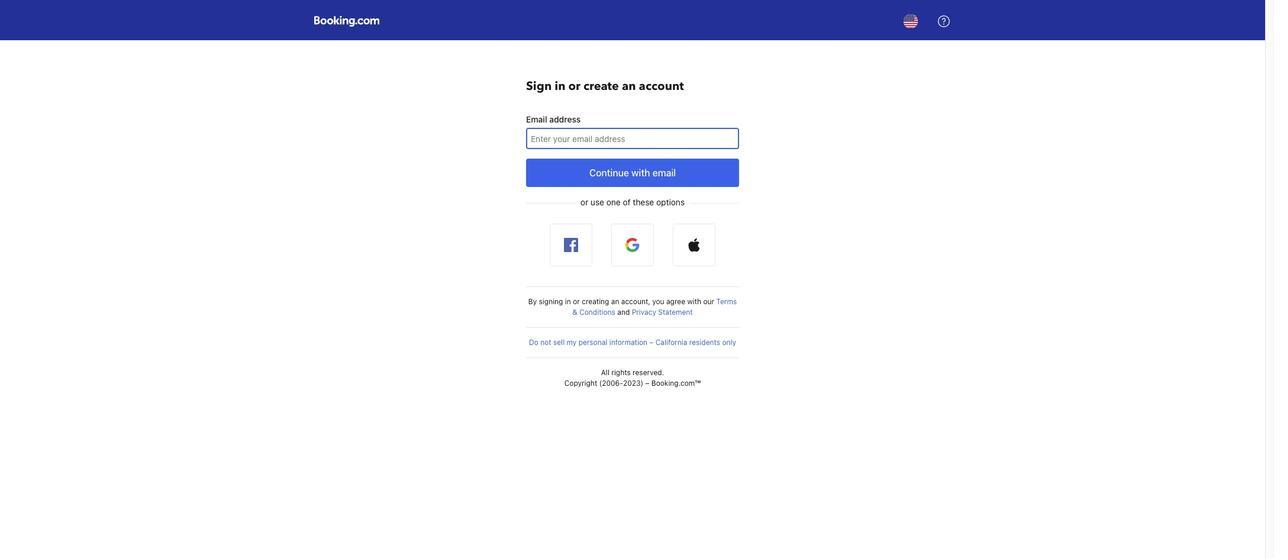 Task type: describe. For each thing, give the bounding box(es) containing it.
do not sell my personal information – california residents only link
[[529, 338, 736, 347]]

creating
[[582, 297, 609, 306]]

0 vertical spatial or
[[568, 78, 581, 94]]

rights
[[611, 368, 631, 377]]

one
[[606, 197, 621, 207]]

sell
[[553, 338, 565, 347]]

only
[[722, 338, 736, 347]]

1 vertical spatial with
[[687, 297, 701, 306]]

copyright
[[564, 379, 597, 388]]

you
[[652, 297, 664, 306]]

(2006-
[[599, 379, 623, 388]]

do
[[529, 338, 538, 347]]

by signing in or creating an account, you agree with our
[[528, 297, 716, 306]]

information
[[609, 338, 647, 347]]

0 vertical spatial in
[[555, 78, 565, 94]]

1 horizontal spatial an
[[622, 78, 636, 94]]

or use one of these options
[[580, 197, 685, 207]]

continue
[[589, 167, 629, 178]]

agree
[[666, 297, 685, 306]]

booking.com™
[[651, 379, 701, 388]]

2023)
[[623, 379, 643, 388]]

reserved
[[633, 368, 662, 377]]

.
[[662, 368, 664, 377]]

Email address email field
[[526, 128, 739, 149]]

residents
[[689, 338, 720, 347]]

conditions
[[579, 308, 615, 317]]

personal
[[579, 338, 607, 347]]

email
[[652, 167, 676, 178]]

and privacy statement
[[615, 308, 693, 317]]

statement
[[658, 308, 693, 317]]

not
[[540, 338, 551, 347]]

of
[[623, 197, 631, 207]]

my
[[567, 338, 577, 347]]

all rights reserved . copyright (2006-2023) – booking.com™
[[564, 368, 701, 388]]

sign
[[526, 78, 552, 94]]



Task type: vqa. For each thing, say whether or not it's contained in the screenshot.
'use' at the top of page
yes



Task type: locate. For each thing, give the bounding box(es) containing it.
or left use
[[580, 197, 588, 207]]

create
[[583, 78, 619, 94]]

with left email
[[631, 167, 650, 178]]

use
[[591, 197, 604, 207]]

0 vertical spatial with
[[631, 167, 650, 178]]

an up and
[[611, 297, 619, 306]]

in right sign
[[555, 78, 565, 94]]

in right signing
[[565, 297, 571, 306]]

privacy statement link
[[632, 308, 693, 317]]

an
[[622, 78, 636, 94], [611, 297, 619, 306]]

email address
[[526, 114, 581, 124]]

do not sell my personal information – california residents only
[[529, 338, 736, 347]]

with left our
[[687, 297, 701, 306]]

–
[[649, 338, 654, 347], [645, 379, 649, 388]]

with inside button
[[631, 167, 650, 178]]

1 vertical spatial or
[[580, 197, 588, 207]]

1 horizontal spatial with
[[687, 297, 701, 306]]

our
[[703, 297, 714, 306]]

0 vertical spatial an
[[622, 78, 636, 94]]

these
[[633, 197, 654, 207]]

all
[[601, 368, 609, 377]]

an right create
[[622, 78, 636, 94]]

or up &
[[573, 297, 580, 306]]

1 vertical spatial an
[[611, 297, 619, 306]]

or left create
[[568, 78, 581, 94]]

by
[[528, 297, 537, 306]]

– down reserved
[[645, 379, 649, 388]]

address
[[549, 114, 581, 124]]

– left california
[[649, 338, 654, 347]]

terms & conditions link
[[572, 297, 737, 317]]

signing
[[539, 297, 563, 306]]

in
[[555, 78, 565, 94], [565, 297, 571, 306]]

1 vertical spatial –
[[645, 379, 649, 388]]

and
[[617, 308, 630, 317]]

terms & conditions
[[572, 297, 737, 317]]

1 vertical spatial in
[[565, 297, 571, 306]]

&
[[572, 308, 577, 317]]

0 horizontal spatial an
[[611, 297, 619, 306]]

0 vertical spatial –
[[649, 338, 654, 347]]

– inside "all rights reserved . copyright (2006-2023) – booking.com™"
[[645, 379, 649, 388]]

california
[[656, 338, 687, 347]]

options
[[656, 197, 685, 207]]

with
[[631, 167, 650, 178], [687, 297, 701, 306]]

or
[[568, 78, 581, 94], [580, 197, 588, 207], [573, 297, 580, 306]]

0 horizontal spatial with
[[631, 167, 650, 178]]

terms
[[716, 297, 737, 306]]

email
[[526, 114, 547, 124]]

2 vertical spatial or
[[573, 297, 580, 306]]

account
[[639, 78, 684, 94]]

sign in or create an account
[[526, 78, 684, 94]]

continue with email button
[[526, 159, 739, 187]]

continue with email
[[589, 167, 676, 178]]

account,
[[621, 297, 650, 306]]

privacy
[[632, 308, 656, 317]]



